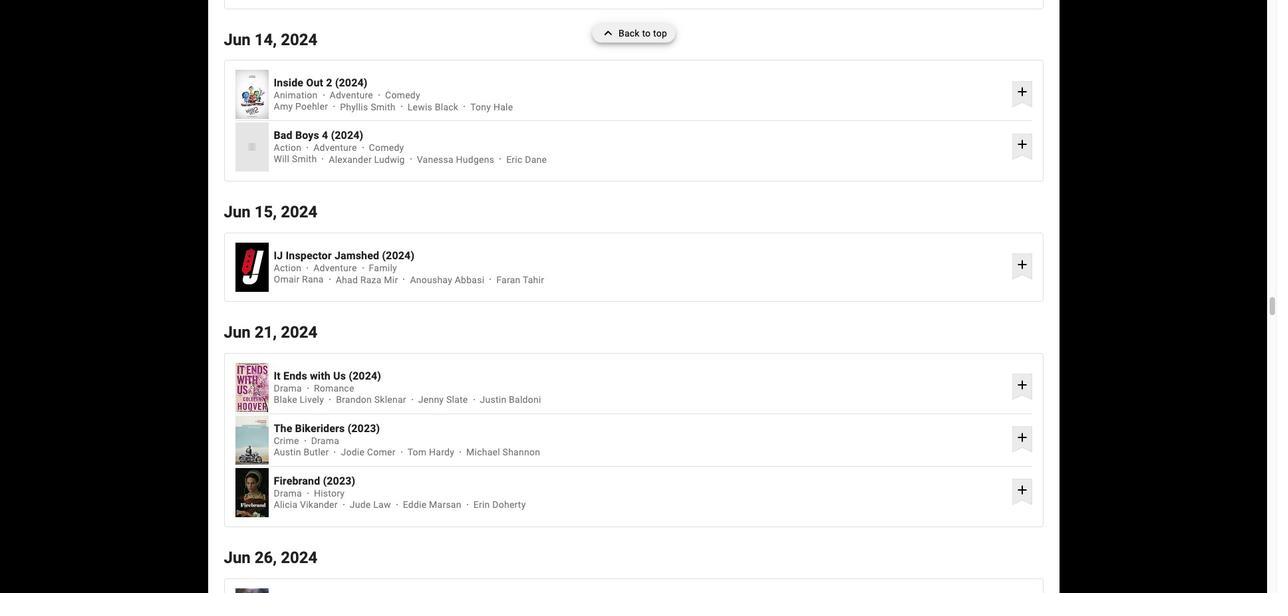 Task type: vqa. For each thing, say whether or not it's contained in the screenshot.
IJ Inspector Jamshed (2024) image
yes



Task type: locate. For each thing, give the bounding box(es) containing it.
adventure down 'ij inspector jamshed (2024)'
[[313, 263, 357, 274]]

vanessa hudgens
[[417, 154, 494, 165]]

group left alicia
[[235, 468, 268, 518]]

group for bad
[[235, 123, 268, 172]]

3 2024 from the top
[[281, 323, 317, 342]]

justin baldoni
[[480, 395, 541, 405]]

erin
[[473, 500, 490, 510]]

vanessa
[[417, 154, 454, 165]]

michael
[[466, 447, 500, 458]]

it
[[274, 370, 281, 382]]

1 vertical spatial adventure
[[313, 143, 357, 153]]

vikander
[[300, 500, 338, 510]]

back to top
[[619, 28, 667, 39]]

inside out 2 (2024)
[[274, 77, 368, 89]]

0 vertical spatial action
[[274, 143, 301, 153]]

add image for with
[[1014, 377, 1030, 393]]

(2024)
[[335, 77, 368, 89], [331, 129, 363, 142], [382, 249, 415, 262], [349, 370, 381, 382]]

inside out 2 (2024) button
[[274, 77, 1007, 89]]

jun left 21,
[[224, 323, 251, 342]]

2 vertical spatial adventure
[[313, 263, 357, 274]]

(2024) right 4 at the left of page
[[331, 129, 363, 142]]

adventure down 4 at the left of page
[[313, 143, 357, 153]]

jun
[[224, 30, 251, 49], [224, 203, 251, 222], [224, 323, 251, 342], [224, 549, 251, 567]]

2024 right 26,
[[281, 549, 317, 567]]

1 vertical spatial smith
[[292, 154, 317, 165]]

adventure
[[330, 90, 373, 101], [313, 143, 357, 153], [313, 263, 357, 274]]

2 2024 from the top
[[281, 203, 317, 222]]

jun left 15,
[[224, 203, 251, 222]]

adventure for 2
[[330, 90, 373, 101]]

1 vertical spatial drama
[[311, 436, 339, 446]]

omair rana
[[274, 274, 324, 285]]

2024 for jun 14, 2024
[[281, 30, 317, 49]]

drama down the bikeriders (2023)
[[311, 436, 339, 446]]

black
[[435, 102, 458, 112]]

it ends with us (2024) image
[[235, 363, 268, 412]]

4
[[322, 129, 328, 142]]

jun for jun 26, 2024
[[224, 549, 251, 567]]

3 jun from the top
[[224, 323, 251, 342]]

add image
[[1014, 137, 1030, 153], [1014, 257, 1030, 273], [1014, 377, 1030, 393], [1014, 430, 1030, 446], [1014, 482, 1030, 498]]

group left the ij on the left top
[[235, 243, 268, 292]]

0 vertical spatial drama
[[274, 383, 302, 394]]

1 2024 from the top
[[281, 30, 317, 49]]

faran
[[496, 274, 520, 285]]

add image for (2023)
[[1014, 430, 1030, 446]]

austin
[[274, 447, 301, 458]]

2 action from the top
[[274, 263, 301, 274]]

will smith
[[274, 154, 317, 165]]

jenny
[[418, 395, 444, 405]]

jun left 14,
[[224, 30, 251, 49]]

jun 21, 2024
[[224, 323, 317, 342]]

eddie
[[403, 500, 427, 510]]

action
[[274, 143, 301, 153], [274, 263, 301, 274]]

comedy up ludwig
[[369, 143, 404, 153]]

jodie
[[341, 447, 365, 458]]

0 vertical spatial comedy
[[385, 90, 420, 101]]

adventure for jamshed
[[313, 263, 357, 274]]

lewis black, tony hale, liza lapira, amy poehler, phyllis smith, and maya hawke in inside out 2 (2024) image
[[235, 70, 268, 119]]

0 vertical spatial (2023)
[[348, 422, 380, 435]]

smith for will smith
[[292, 154, 317, 165]]

2 vertical spatial drama
[[274, 488, 302, 499]]

ahad raza mir
[[336, 274, 398, 285]]

back to top button
[[592, 24, 675, 43]]

2024
[[281, 30, 317, 49], [281, 203, 317, 222], [281, 323, 317, 342], [281, 549, 317, 567]]

2 add image from the top
[[1014, 257, 1030, 273]]

ij inspector jamshed (2024)
[[274, 249, 415, 262]]

inspector
[[286, 249, 332, 262]]

drama
[[274, 383, 302, 394], [311, 436, 339, 446], [274, 488, 302, 499]]

bikeriders
[[295, 422, 345, 435]]

3 add image from the top
[[1014, 377, 1030, 393]]

eric dane
[[506, 154, 547, 165]]

4 jun from the top
[[224, 549, 251, 567]]

smith right will
[[292, 154, 317, 165]]

shannon
[[503, 447, 540, 458]]

to
[[642, 28, 651, 39]]

group left it
[[235, 363, 268, 412]]

0 vertical spatial adventure
[[330, 90, 373, 101]]

6 group from the top
[[235, 468, 268, 518]]

marsan
[[429, 500, 461, 510]]

2024 right 21,
[[281, 323, 317, 342]]

action up will
[[274, 143, 301, 153]]

2 jun from the top
[[224, 203, 251, 222]]

alexander ludwig
[[329, 154, 405, 165]]

0 vertical spatial smith
[[371, 102, 396, 112]]

jun left 26,
[[224, 549, 251, 567]]

group left the amy
[[235, 70, 268, 119]]

adventure up phyllis
[[330, 90, 373, 101]]

(2024) right 2
[[335, 77, 368, 89]]

2 group from the top
[[235, 123, 268, 172]]

add image for jamshed
[[1014, 257, 1030, 273]]

baldoni
[[509, 395, 541, 405]]

3 group from the top
[[235, 243, 268, 292]]

4 2024 from the top
[[281, 549, 317, 567]]

2024 right 14,
[[281, 30, 317, 49]]

michael shannon
[[466, 447, 540, 458]]

4 group from the top
[[235, 363, 268, 412]]

tahir
[[523, 274, 544, 285]]

action up 'omair'
[[274, 263, 301, 274]]

smith
[[371, 102, 396, 112], [292, 154, 317, 165]]

group for it
[[235, 363, 268, 412]]

comedy for inside out 2 (2024)
[[385, 90, 420, 101]]

faran tahir
[[496, 274, 544, 285]]

1 action from the top
[[274, 143, 301, 153]]

(2024) up family
[[382, 249, 415, 262]]

eddie marsan
[[403, 500, 461, 510]]

adventure for 4
[[313, 143, 357, 153]]

group down 26,
[[235, 589, 268, 593]]

1 group from the top
[[235, 70, 268, 119]]

drama up alicia
[[274, 488, 302, 499]]

smith right phyllis
[[371, 102, 396, 112]]

ludwig
[[374, 154, 405, 165]]

2024 right 15,
[[281, 203, 317, 222]]

(2023) up 'jodie comer'
[[348, 422, 380, 435]]

1 jun from the top
[[224, 30, 251, 49]]

mir
[[384, 274, 398, 285]]

group for firebrand
[[235, 468, 268, 518]]

5 group from the top
[[235, 416, 268, 465]]

7 group from the top
[[235, 589, 268, 593]]

the
[[274, 422, 292, 435]]

group
[[235, 70, 268, 119], [235, 123, 268, 172], [235, 243, 268, 292], [235, 363, 268, 412], [235, 416, 268, 465], [235, 468, 268, 518], [235, 589, 268, 593]]

hale
[[494, 102, 513, 112]]

2024 for jun 21, 2024
[[281, 323, 317, 342]]

comedy for bad boys 4 (2024)
[[369, 143, 404, 153]]

it ends with us (2024)
[[274, 370, 381, 382]]

drama up blake
[[274, 383, 302, 394]]

eric
[[506, 154, 523, 165]]

phyllis smith
[[340, 102, 396, 112]]

lively
[[300, 395, 324, 405]]

will
[[274, 154, 289, 165]]

tom
[[408, 447, 427, 458]]

blake
[[274, 395, 297, 405]]

hardy
[[429, 447, 454, 458]]

14,
[[255, 30, 277, 49]]

15,
[[255, 203, 277, 222]]

1 vertical spatial comedy
[[369, 143, 404, 153]]

tom hardy
[[408, 447, 454, 458]]

amy poehler
[[274, 102, 328, 112]]

1 add image from the top
[[1014, 137, 1030, 153]]

drama for ends
[[274, 383, 302, 394]]

group left will
[[235, 123, 268, 172]]

1 vertical spatial action
[[274, 263, 301, 274]]

group left the the
[[235, 416, 268, 465]]

ij inspector jamshed (2024) image
[[235, 243, 268, 292]]

2024 for jun 26, 2024
[[281, 549, 317, 567]]

bad
[[274, 129, 293, 142]]

1 horizontal spatial smith
[[371, 102, 396, 112]]

(2024) up "brandon sklenar"
[[349, 370, 381, 382]]

us
[[333, 370, 346, 382]]

(2023) up history at the bottom left
[[323, 475, 355, 487]]

smith for phyllis smith
[[371, 102, 396, 112]]

0 horizontal spatial smith
[[292, 154, 317, 165]]

brandon
[[336, 395, 372, 405]]

inside
[[274, 77, 303, 89]]

comedy up lewis
[[385, 90, 420, 101]]

2
[[326, 77, 332, 89]]

alexander
[[329, 154, 372, 165]]

brandon sklenar
[[336, 395, 406, 405]]

group for ij
[[235, 243, 268, 292]]

4 add image from the top
[[1014, 430, 1030, 446]]



Task type: describe. For each thing, give the bounding box(es) containing it.
romance
[[314, 383, 354, 394]]

top
[[653, 28, 667, 39]]

2024 for jun 15, 2024
[[281, 203, 317, 222]]

omair
[[274, 274, 300, 285]]

jun 15, 2024
[[224, 203, 317, 222]]

jun 26, 2024
[[224, 549, 317, 567]]

jenny slate
[[418, 395, 468, 405]]

bye sweet carole (2024) image
[[235, 589, 268, 593]]

dane
[[525, 154, 547, 165]]

history
[[314, 488, 345, 499]]

amy
[[274, 102, 293, 112]]

animation
[[274, 90, 318, 101]]

action for bad
[[274, 143, 301, 153]]

jodie comer
[[341, 447, 396, 458]]

1 vertical spatial (2023)
[[323, 475, 355, 487]]

comer
[[367, 447, 396, 458]]

hudgens
[[456, 154, 494, 165]]

bad boys 4 (2024)
[[274, 129, 363, 142]]

jun 14, 2024
[[224, 30, 317, 49]]

raza
[[360, 274, 382, 285]]

the bikeriders (2023) button
[[274, 422, 1007, 435]]

movie image
[[246, 142, 257, 153]]

with
[[310, 370, 331, 382]]

jun for jun 15, 2024
[[224, 203, 251, 222]]

blake lively
[[274, 395, 324, 405]]

lewis
[[408, 102, 432, 112]]

26,
[[255, 549, 277, 567]]

firebrand (2023) image
[[235, 468, 268, 518]]

bad boys 4 (2024) button
[[274, 129, 1007, 142]]

add image
[[1014, 84, 1030, 100]]

erin doherty
[[473, 500, 526, 510]]

doherty
[[492, 500, 526, 510]]

tony
[[470, 102, 491, 112]]

ahad
[[336, 274, 358, 285]]

ends
[[283, 370, 307, 382]]

(2024) for bad boys 4 (2024)
[[331, 129, 363, 142]]

firebrand
[[274, 475, 320, 487]]

group for inside
[[235, 70, 268, 119]]

sklenar
[[374, 395, 406, 405]]

jude
[[350, 500, 371, 510]]

law
[[373, 500, 391, 510]]

austin butler
[[274, 447, 329, 458]]

5 add image from the top
[[1014, 482, 1030, 498]]

21,
[[255, 323, 277, 342]]

tony hale
[[470, 102, 513, 112]]

jude law
[[350, 500, 391, 510]]

jun for jun 14, 2024
[[224, 30, 251, 49]]

butler
[[304, 447, 329, 458]]

jun for jun 21, 2024
[[224, 323, 251, 342]]

lewis black
[[408, 102, 458, 112]]

poehler
[[295, 102, 328, 112]]

expand less image
[[600, 24, 619, 43]]

add image for 4
[[1014, 137, 1030, 153]]

alicia vikander
[[274, 500, 338, 510]]

phyllis
[[340, 102, 368, 112]]

back
[[619, 28, 640, 39]]

the bikeriders (2023) image
[[235, 416, 268, 465]]

slate
[[446, 395, 468, 405]]

anoushay abbasi
[[410, 274, 484, 285]]

out
[[306, 77, 323, 89]]

(2024) for inside out 2 (2024)
[[335, 77, 368, 89]]

crime
[[274, 436, 299, 446]]

the bikeriders (2023)
[[274, 422, 380, 435]]

boys
[[295, 129, 319, 142]]

it ends with us (2024) button
[[274, 370, 1007, 382]]

alicia
[[274, 500, 298, 510]]

anoushay
[[410, 274, 452, 285]]

ij inspector jamshed (2024) button
[[274, 249, 1007, 262]]

(2024) for ij inspector jamshed (2024)
[[382, 249, 415, 262]]

action for ij
[[274, 263, 301, 274]]

drama for (2023)
[[274, 488, 302, 499]]

firebrand (2023) button
[[274, 475, 1007, 487]]

justin
[[480, 395, 506, 405]]

group for the
[[235, 416, 268, 465]]



